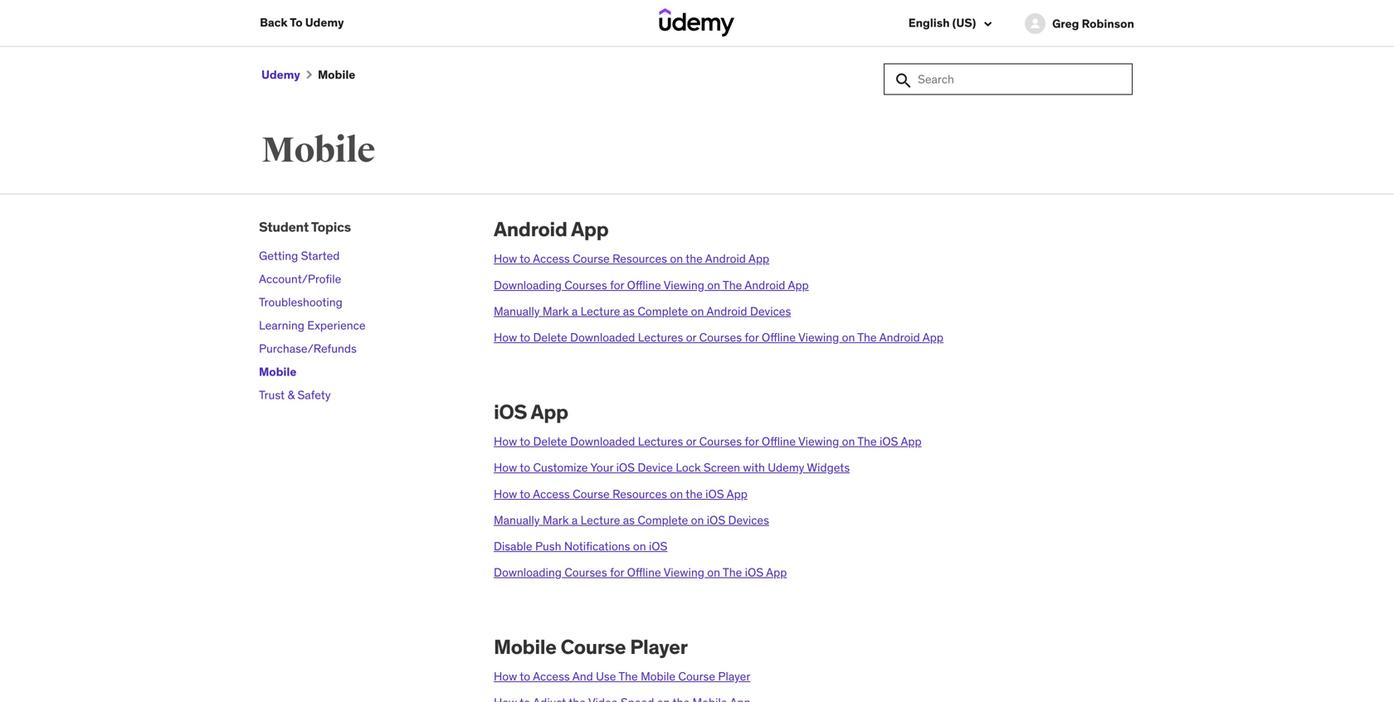Task type: locate. For each thing, give the bounding box(es) containing it.
2 horizontal spatial udemy
[[768, 461, 805, 476]]

2 as from the top
[[623, 513, 635, 528]]

as for ios
[[623, 513, 635, 528]]

delete for how to delete downloaded lectures or courses for offline viewing on the android app
[[533, 330, 567, 345]]

or up lock
[[686, 435, 697, 449]]

for
[[610, 278, 624, 293], [745, 330, 759, 345], [745, 435, 759, 449], [610, 566, 624, 581]]

the down lock
[[686, 487, 703, 502]]

learning
[[259, 318, 305, 333]]

how to access and use the mobile course player
[[494, 670, 751, 685]]

mark up push
[[543, 513, 569, 528]]

manually
[[494, 304, 540, 319], [494, 513, 540, 528]]

to left customize in the left of the page
[[520, 461, 530, 476]]

2 how from the top
[[494, 330, 517, 345]]

1 vertical spatial mark
[[543, 513, 569, 528]]

udemy link
[[261, 67, 300, 82]]

2 vertical spatial access
[[533, 670, 570, 685]]

2 downloaded from the top
[[570, 435, 635, 449]]

1 horizontal spatial udemy
[[305, 15, 344, 30]]

lecture up "notifications"
[[581, 513, 620, 528]]

on
[[670, 252, 683, 267], [707, 278, 720, 293], [691, 304, 704, 319], [842, 330, 855, 345], [842, 435, 855, 449], [670, 487, 683, 502], [691, 513, 704, 528], [633, 539, 646, 554], [707, 566, 720, 581]]

a down how to access course resources on the android app
[[572, 304, 578, 319]]

1 vertical spatial manually
[[494, 513, 540, 528]]

to for how to access course resources on the android app
[[520, 252, 530, 267]]

resources up 'manually mark a lecture as complete on ios devices' 'link'
[[613, 487, 667, 502]]

2 downloading from the top
[[494, 566, 562, 581]]

udemy
[[305, 15, 344, 30], [261, 67, 300, 82], [768, 461, 805, 476]]

back to udemy link
[[260, 0, 344, 45]]

0 vertical spatial or
[[686, 330, 697, 345]]

lectures up device
[[638, 435, 683, 449]]

resources
[[613, 252, 667, 267], [613, 487, 667, 502]]

downloading courses for offline viewing on the android app link
[[494, 278, 809, 293]]

complete down how to access course resources on the ios app
[[638, 513, 688, 528]]

use
[[596, 670, 616, 685]]

1 vertical spatial resources
[[613, 487, 667, 502]]

delete
[[533, 330, 567, 345], [533, 435, 567, 449]]

resources up downloading courses for offline viewing on the android app link
[[613, 252, 667, 267]]

how to access course resources on the ios app
[[494, 487, 748, 502]]

access down customize in the left of the page
[[533, 487, 570, 502]]

lecture
[[581, 304, 620, 319], [581, 513, 620, 528]]

mobile course player link
[[494, 635, 688, 660]]

disable push notifications on ios link
[[494, 539, 668, 554]]

as for android
[[623, 304, 635, 319]]

device
[[638, 461, 673, 476]]

5 to from the top
[[520, 487, 530, 502]]

2 access from the top
[[533, 487, 570, 502]]

to for how to customize your ios device lock screen with udemy widgets
[[520, 461, 530, 476]]

1 vertical spatial player
[[718, 670, 751, 685]]

3 to from the top
[[520, 435, 530, 449]]

1 vertical spatial downloading
[[494, 566, 562, 581]]

&
[[288, 388, 295, 403]]

6 how from the top
[[494, 670, 517, 685]]

1 vertical spatial the
[[686, 487, 703, 502]]

3 access from the top
[[533, 670, 570, 685]]

how down ios app link
[[494, 435, 517, 449]]

2 lectures from the top
[[638, 435, 683, 449]]

2 the from the top
[[686, 487, 703, 502]]

back
[[260, 15, 288, 30]]

app
[[571, 217, 609, 242], [749, 252, 770, 267], [788, 278, 809, 293], [923, 330, 944, 345], [531, 400, 568, 425], [901, 435, 922, 449], [727, 487, 748, 502], [766, 566, 787, 581]]

to down android app
[[520, 252, 530, 267]]

how for how to access and use the mobile course player
[[494, 670, 517, 685]]

to for how to access and use the mobile course player
[[520, 670, 530, 685]]

mark
[[543, 304, 569, 319], [543, 513, 569, 528]]

1 vertical spatial lecture
[[581, 513, 620, 528]]

resources for android
[[613, 252, 667, 267]]

the up downloading courses for offline viewing on the android app
[[686, 252, 703, 267]]

2 mark from the top
[[543, 513, 569, 528]]

access down the android app link
[[533, 252, 570, 267]]

account/profile
[[259, 272, 341, 287]]

the
[[723, 278, 742, 293], [858, 330, 877, 345], [858, 435, 877, 449], [723, 566, 742, 581], [619, 670, 638, 685]]

1 downloaded from the top
[[570, 330, 635, 345]]

downloading down disable
[[494, 566, 562, 581]]

mobile main content
[[0, 46, 1394, 703]]

6 to from the top
[[520, 670, 530, 685]]

4 to from the top
[[520, 461, 530, 476]]

getting
[[259, 248, 298, 263]]

a for manually mark a lecture as complete on ios devices
[[572, 513, 578, 528]]

0 vertical spatial delete
[[533, 330, 567, 345]]

complete
[[638, 304, 688, 319], [638, 513, 688, 528]]

0 vertical spatial manually
[[494, 304, 540, 319]]

troubleshooting
[[259, 295, 343, 310]]

0 vertical spatial lecture
[[581, 304, 620, 319]]

disable push notifications on ios
[[494, 539, 668, 554]]

how to access and use the mobile course player link
[[494, 670, 751, 685]]

ios app link
[[494, 400, 568, 425]]

udemy right to
[[305, 15, 344, 30]]

udemy down back
[[261, 67, 300, 82]]

course
[[573, 252, 610, 267], [573, 487, 610, 502], [561, 635, 626, 660], [678, 670, 715, 685]]

2 lecture from the top
[[581, 513, 620, 528]]

how up ios app link
[[494, 330, 517, 345]]

viewing
[[664, 278, 705, 293], [799, 330, 839, 345], [799, 435, 839, 449], [664, 566, 705, 581]]

2 complete from the top
[[638, 513, 688, 528]]

as
[[623, 304, 635, 319], [623, 513, 635, 528]]

android for manually mark a lecture as complete on android devices
[[707, 304, 747, 319]]

a up disable push notifications on ios
[[572, 513, 578, 528]]

how to customize your ios device lock screen with udemy widgets
[[494, 461, 850, 476]]

delete up ios app link
[[533, 330, 567, 345]]

a
[[572, 304, 578, 319], [572, 513, 578, 528]]

lecture down downloading courses for offline viewing on the android app link
[[581, 304, 620, 319]]

0 vertical spatial devices
[[750, 304, 791, 319]]

the
[[686, 252, 703, 267], [686, 487, 703, 502]]

lectures down manually mark a lecture as complete on android devices link
[[638, 330, 683, 345]]

android
[[494, 217, 567, 242], [705, 252, 746, 267], [745, 278, 786, 293], [707, 304, 747, 319], [879, 330, 920, 345]]

purchase/refunds
[[259, 341, 357, 356]]

2 resources from the top
[[613, 487, 667, 502]]

None search field
[[884, 64, 1133, 95]]

0 vertical spatial a
[[572, 304, 578, 319]]

courses down how to access course resources on the android app
[[565, 278, 607, 293]]

courses down disable push notifications on ios link in the bottom of the page
[[565, 566, 607, 581]]

1 a from the top
[[572, 304, 578, 319]]

access for android
[[533, 252, 570, 267]]

2 or from the top
[[686, 435, 697, 449]]

4 how from the top
[[494, 461, 517, 476]]

how to delete downloaded lectures or courses for offline viewing on the ios app
[[494, 435, 922, 449]]

none search field inside mobile "main content"
[[884, 64, 1133, 95]]

1 lectures from the top
[[638, 330, 683, 345]]

access
[[533, 252, 570, 267], [533, 487, 570, 502], [533, 670, 570, 685]]

mobile
[[315, 67, 355, 82], [261, 129, 375, 172], [259, 365, 297, 380], [494, 635, 557, 660], [641, 670, 676, 685]]

5 how from the top
[[494, 487, 517, 502]]

lecture for ios
[[581, 513, 620, 528]]

downloading down android app
[[494, 278, 562, 293]]

notifications
[[564, 539, 630, 554]]

devices up the how to delete downloaded lectures or courses for offline viewing on the android app
[[750, 304, 791, 319]]

1 vertical spatial as
[[623, 513, 635, 528]]

how down android app
[[494, 252, 517, 267]]

how
[[494, 252, 517, 267], [494, 330, 517, 345], [494, 435, 517, 449], [494, 461, 517, 476], [494, 487, 517, 502], [494, 670, 517, 685]]

2 a from the top
[[572, 513, 578, 528]]

1 downloading from the top
[[494, 278, 562, 293]]

1 vertical spatial a
[[572, 513, 578, 528]]

1 manually from the top
[[494, 304, 540, 319]]

0 vertical spatial the
[[686, 252, 703, 267]]

to left and
[[520, 670, 530, 685]]

1 resources from the top
[[613, 252, 667, 267]]

1 vertical spatial devices
[[728, 513, 769, 528]]

devices for manually mark a lecture as complete on android devices
[[750, 304, 791, 319]]

troubleshooting link
[[259, 295, 343, 310]]

2 delete from the top
[[533, 435, 567, 449]]

how for how to delete downloaded lectures or courses for offline viewing on the android app
[[494, 330, 517, 345]]

the for ios
[[686, 487, 703, 502]]

downloaded down manually mark a lecture as complete on android devices
[[570, 330, 635, 345]]

0 vertical spatial mark
[[543, 304, 569, 319]]

1 how from the top
[[494, 252, 517, 267]]

1 vertical spatial or
[[686, 435, 697, 449]]

to up disable
[[520, 487, 530, 502]]

greg
[[1052, 16, 1079, 31]]

or down manually mark a lecture as complete on android devices
[[686, 330, 697, 345]]

udemy right "with"
[[768, 461, 805, 476]]

mark down android app
[[543, 304, 569, 319]]

2 manually from the top
[[494, 513, 540, 528]]

0 vertical spatial player
[[630, 635, 688, 660]]

1 the from the top
[[686, 252, 703, 267]]

0 vertical spatial complete
[[638, 304, 688, 319]]

downloaded
[[570, 330, 635, 345], [570, 435, 635, 449]]

complete down downloading courses for offline viewing on the android app link
[[638, 304, 688, 319]]

lectures for how to delete downloaded lectures or courses for offline viewing on the ios app
[[638, 435, 683, 449]]

player
[[630, 635, 688, 660], [718, 670, 751, 685]]

to down ios app link
[[520, 435, 530, 449]]

access for mobile
[[533, 670, 570, 685]]

devices
[[750, 304, 791, 319], [728, 513, 769, 528]]

access left and
[[533, 670, 570, 685]]

manually mark a lecture as complete on android devices link
[[494, 304, 791, 319]]

delete up customize in the left of the page
[[533, 435, 567, 449]]

lecture for android
[[581, 304, 620, 319]]

(us)
[[953, 15, 976, 30]]

resources for ios
[[613, 487, 667, 502]]

1 complete from the top
[[638, 304, 688, 319]]

0 vertical spatial downloading
[[494, 278, 562, 293]]

ios
[[494, 400, 527, 425], [880, 435, 898, 449], [616, 461, 635, 476], [706, 487, 724, 502], [707, 513, 726, 528], [649, 539, 668, 554], [745, 566, 764, 581]]

student
[[259, 219, 309, 236]]

or
[[686, 330, 697, 345], [686, 435, 697, 449]]

downloaded up your
[[570, 435, 635, 449]]

courses
[[565, 278, 607, 293], [699, 330, 742, 345], [699, 435, 742, 449], [565, 566, 607, 581]]

to up ios app link
[[520, 330, 530, 345]]

disable
[[494, 539, 533, 554]]

as down downloading courses for offline viewing on the android app link
[[623, 304, 635, 319]]

how for how to access course resources on the android app
[[494, 252, 517, 267]]

1 mark from the top
[[543, 304, 569, 319]]

1 vertical spatial delete
[[533, 435, 567, 449]]

downloading
[[494, 278, 562, 293], [494, 566, 562, 581]]

as down how to access course resources on the ios app
[[623, 513, 635, 528]]

how left customize in the left of the page
[[494, 461, 517, 476]]

1 vertical spatial access
[[533, 487, 570, 502]]

0 vertical spatial udemy
[[305, 15, 344, 30]]

how up disable
[[494, 487, 517, 502]]

1 vertical spatial complete
[[638, 513, 688, 528]]

1 or from the top
[[686, 330, 697, 345]]

1 lecture from the top
[[581, 304, 620, 319]]

0 vertical spatial lectures
[[638, 330, 683, 345]]

account/profile link
[[259, 272, 341, 287]]

lectures for how to delete downloaded lectures or courses for offline viewing on the android app
[[638, 330, 683, 345]]

experience
[[307, 318, 366, 333]]

how for how to delete downloaded lectures or courses for offline viewing on the ios app
[[494, 435, 517, 449]]

0 vertical spatial as
[[623, 304, 635, 319]]

downloading courses for offline viewing on the android app
[[494, 278, 809, 293]]

how left and
[[494, 670, 517, 685]]

ios app
[[494, 400, 568, 425]]

to
[[520, 252, 530, 267], [520, 330, 530, 345], [520, 435, 530, 449], [520, 461, 530, 476], [520, 487, 530, 502], [520, 670, 530, 685]]

purchase/refunds link
[[259, 341, 357, 356]]

1 delete from the top
[[533, 330, 567, 345]]

1 vertical spatial lectures
[[638, 435, 683, 449]]

to
[[290, 15, 303, 30]]

0 horizontal spatial udemy
[[261, 67, 300, 82]]

topics
[[311, 219, 351, 236]]

3 how from the top
[[494, 435, 517, 449]]

how to delete downloaded lectures or courses for offline viewing on the ios app link
[[494, 435, 922, 449]]

1 as from the top
[[623, 304, 635, 319]]

lock
[[676, 461, 701, 476]]

0 vertical spatial downloaded
[[570, 330, 635, 345]]

back to udemy
[[260, 15, 344, 30]]

how for how to access course resources on the ios app
[[494, 487, 517, 502]]

push
[[535, 539, 561, 554]]

devices down "with"
[[728, 513, 769, 528]]

1 to from the top
[[520, 252, 530, 267]]

0 vertical spatial resources
[[613, 252, 667, 267]]

1 vertical spatial downloaded
[[570, 435, 635, 449]]

2 to from the top
[[520, 330, 530, 345]]

1 access from the top
[[533, 252, 570, 267]]

getting started link
[[259, 248, 340, 263]]

0 vertical spatial access
[[533, 252, 570, 267]]



Task type: vqa. For each thing, say whether or not it's contained in the screenshot.
PROGRAM,
no



Task type: describe. For each thing, give the bounding box(es) containing it.
delete for how to delete downloaded lectures or courses for offline viewing on the ios app
[[533, 435, 567, 449]]

1 horizontal spatial player
[[718, 670, 751, 685]]

english (us)
[[909, 15, 979, 30]]

safety
[[297, 388, 331, 403]]

mobile course player
[[494, 635, 688, 660]]

manually for manually mark a lecture as complete on ios devices
[[494, 513, 540, 528]]

how to access course resources on the android app
[[494, 252, 770, 267]]

and
[[573, 670, 593, 685]]

english (us) link
[[909, 15, 992, 32]]

the for android
[[686, 252, 703, 267]]

to for how to delete downloaded lectures or courses for offline viewing on the ios app
[[520, 435, 530, 449]]

downloading for downloading courses for offline viewing on the android app
[[494, 278, 562, 293]]

downloading for downloading courses for offline viewing on the ios app
[[494, 566, 562, 581]]

greg robinson
[[1052, 16, 1134, 31]]

Search search field
[[884, 64, 1133, 95]]

getting started account/profile troubleshooting learning experience purchase/refunds mobile trust & safety
[[259, 248, 366, 403]]

how to access course resources on the android app link
[[494, 252, 770, 267]]

widgets
[[807, 461, 850, 476]]

1 vertical spatial udemy
[[261, 67, 300, 82]]

screen
[[704, 461, 740, 476]]

your
[[590, 461, 614, 476]]

to for how to access course resources on the ios app
[[520, 487, 530, 502]]

greg robinson image
[[1025, 13, 1046, 34]]

english
[[909, 15, 950, 30]]

a for manually mark a lecture as complete on android devices
[[572, 304, 578, 319]]

or for android
[[686, 330, 697, 345]]

with
[[743, 461, 765, 476]]

0 horizontal spatial player
[[630, 635, 688, 660]]

trust & safety link
[[259, 388, 331, 403]]

android for downloading courses for offline viewing on the android app
[[745, 278, 786, 293]]

how to delete downloaded lectures or courses for offline viewing on the android app
[[494, 330, 944, 345]]

devices for manually mark a lecture as complete on ios devices
[[728, 513, 769, 528]]

manually mark a lecture as complete on ios devices
[[494, 513, 769, 528]]

android app link
[[494, 217, 609, 242]]

trust
[[259, 388, 285, 403]]

downloaded for how to delete downloaded lectures or courses for offline viewing on the android app
[[570, 330, 635, 345]]

android for how to access course resources on the android app
[[705, 252, 746, 267]]

robinson
[[1082, 16, 1134, 31]]

manually for manually mark a lecture as complete on android devices
[[494, 304, 540, 319]]

to for how to delete downloaded lectures or courses for offline viewing on the android app
[[520, 330, 530, 345]]

manually mark a lecture as complete on android devices
[[494, 304, 791, 319]]

2 vertical spatial udemy
[[768, 461, 805, 476]]

mobile link
[[259, 365, 297, 380]]

downloaded for how to delete downloaded lectures or courses for offline viewing on the ios app
[[570, 435, 635, 449]]

mark for manually mark a lecture as complete on android devices
[[543, 304, 569, 319]]

or for ios
[[686, 435, 697, 449]]

manually mark a lecture as complete on ios devices link
[[494, 513, 769, 528]]

customize
[[533, 461, 588, 476]]

courses up screen
[[699, 435, 742, 449]]

courses down manually mark a lecture as complete on android devices link
[[699, 330, 742, 345]]

downloading courses for offline viewing on the ios app link
[[494, 566, 787, 581]]

complete for ios
[[638, 513, 688, 528]]

how to delete downloaded lectures or courses for offline viewing on the android app link
[[494, 330, 944, 345]]

student topics
[[259, 219, 351, 236]]

how to access course resources on the ios app link
[[494, 487, 748, 502]]

mobile inside getting started account/profile troubleshooting learning experience purchase/refunds mobile trust & safety
[[259, 365, 297, 380]]

how for how to customize your ios device lock screen with udemy widgets
[[494, 461, 517, 476]]

how to customize your ios device lock screen with udemy widgets link
[[494, 461, 850, 476]]

complete for android
[[638, 304, 688, 319]]

learning experience link
[[259, 318, 366, 333]]

started
[[301, 248, 340, 263]]

mark for manually mark a lecture as complete on ios devices
[[543, 513, 569, 528]]

android app
[[494, 217, 609, 242]]

downloading courses for offline viewing on the ios app
[[494, 566, 787, 581]]



